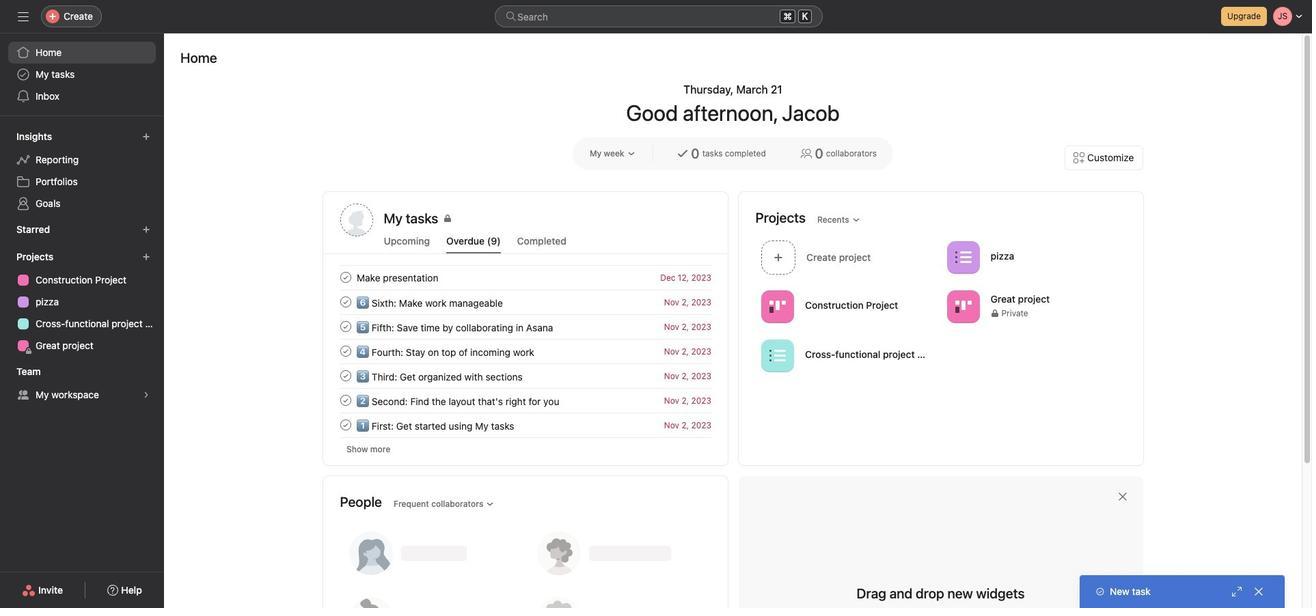 Task type: locate. For each thing, give the bounding box(es) containing it.
hide sidebar image
[[18, 11, 29, 22]]

None field
[[495, 5, 823, 27]]

mark complete image for 2nd mark complete checkbox from the bottom
[[337, 392, 354, 409]]

Mark complete checkbox
[[337, 319, 354, 335], [337, 368, 354, 384]]

0 vertical spatial list image
[[955, 249, 971, 266]]

close image
[[1254, 586, 1265, 597]]

0 horizontal spatial list image
[[769, 348, 786, 364]]

1 mark complete checkbox from the top
[[337, 319, 354, 335]]

Search tasks, projects, and more text field
[[495, 5, 823, 27]]

3 mark complete image from the top
[[337, 368, 354, 384]]

global element
[[0, 33, 164, 116]]

list image down board image
[[769, 348, 786, 364]]

2 mark complete checkbox from the top
[[337, 368, 354, 384]]

1 mark complete image from the top
[[337, 269, 354, 286]]

board image
[[955, 298, 971, 315]]

mark complete image
[[337, 319, 354, 335], [337, 343, 354, 360], [337, 368, 354, 384], [337, 417, 354, 433]]

0 vertical spatial mark complete checkbox
[[337, 319, 354, 335]]

1 mark complete image from the top
[[337, 319, 354, 335]]

Mark complete checkbox
[[337, 269, 354, 286], [337, 294, 354, 310], [337, 343, 354, 360], [337, 392, 354, 409], [337, 417, 354, 433]]

1 vertical spatial mark complete checkbox
[[337, 368, 354, 384]]

projects element
[[0, 245, 164, 360]]

2 mark complete image from the top
[[337, 294, 354, 310]]

mark complete image for 1st mark complete checkbox
[[337, 269, 354, 286]]

mark complete image
[[337, 269, 354, 286], [337, 294, 354, 310], [337, 392, 354, 409]]

list image
[[955, 249, 971, 266], [769, 348, 786, 364]]

1 vertical spatial list image
[[769, 348, 786, 364]]

0 vertical spatial mark complete image
[[337, 269, 354, 286]]

list item
[[756, 237, 941, 278], [324, 265, 728, 290], [324, 290, 728, 314], [324, 314, 728, 339], [324, 339, 728, 364], [324, 364, 728, 388], [324, 388, 728, 413], [324, 413, 728, 437]]

insights element
[[0, 124, 164, 217]]

2 vertical spatial mark complete image
[[337, 392, 354, 409]]

3 mark complete image from the top
[[337, 392, 354, 409]]

see details, my workspace image
[[142, 391, 150, 399]]

list image up board icon
[[955, 249, 971, 266]]

1 vertical spatial mark complete image
[[337, 294, 354, 310]]



Task type: describe. For each thing, give the bounding box(es) containing it.
add items to starred image
[[142, 226, 150, 234]]

1 mark complete checkbox from the top
[[337, 269, 354, 286]]

4 mark complete checkbox from the top
[[337, 392, 354, 409]]

3 mark complete checkbox from the top
[[337, 343, 354, 360]]

2 mark complete checkbox from the top
[[337, 294, 354, 310]]

2 mark complete image from the top
[[337, 343, 354, 360]]

dismiss image
[[1117, 491, 1128, 502]]

new project or portfolio image
[[142, 253, 150, 261]]

mark complete image for 4th mark complete checkbox from the bottom of the page
[[337, 294, 354, 310]]

teams element
[[0, 360, 164, 409]]

add profile photo image
[[340, 204, 373, 237]]

4 mark complete image from the top
[[337, 417, 354, 433]]

board image
[[769, 298, 786, 315]]

5 mark complete checkbox from the top
[[337, 417, 354, 433]]

1 horizontal spatial list image
[[955, 249, 971, 266]]

new insights image
[[142, 133, 150, 141]]

expand new task image
[[1232, 586, 1243, 597]]



Task type: vqa. For each thing, say whether or not it's contained in the screenshot.
left board ICON
yes



